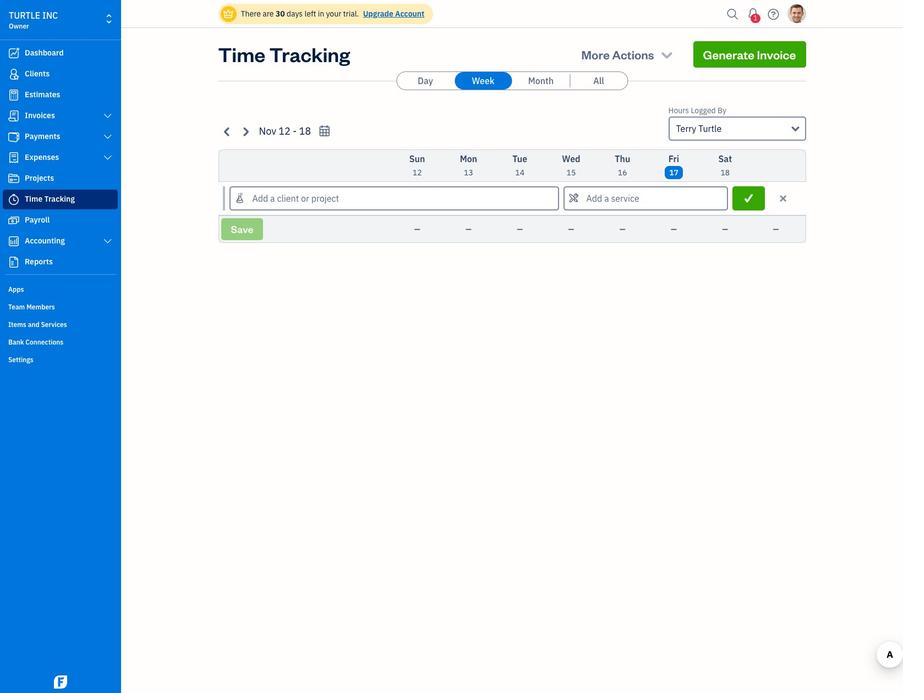 Task type: locate. For each thing, give the bounding box(es) containing it.
0 horizontal spatial tracking
[[44, 194, 75, 204]]

payroll link
[[3, 211, 118, 231]]

previous week image
[[221, 125, 234, 138]]

payments link
[[3, 127, 118, 147]]

12 inside 'sun 12'
[[413, 168, 422, 178]]

client image
[[7, 69, 20, 80]]

0 vertical spatial time
[[218, 41, 265, 67]]

3 chevron large down image from the top
[[103, 154, 113, 162]]

1
[[754, 14, 758, 22]]

left
[[305, 9, 316, 19]]

chevrondown image
[[659, 47, 674, 62]]

1 vertical spatial tracking
[[44, 194, 75, 204]]

logged
[[691, 106, 716, 116]]

next week image
[[239, 125, 252, 138]]

chevron large down image
[[103, 112, 113, 121], [103, 133, 113, 141], [103, 154, 113, 162], [103, 237, 113, 246]]

chevron large down image for payments
[[103, 133, 113, 141]]

4 chevron large down image from the top
[[103, 237, 113, 246]]

payroll
[[25, 215, 50, 225]]

30
[[276, 9, 285, 19]]

Add a client or project text field
[[230, 188, 558, 210]]

dashboard link
[[3, 43, 118, 63]]

1 horizontal spatial 12
[[413, 168, 422, 178]]

tracking down left at the left top of page
[[269, 41, 350, 67]]

your
[[326, 9, 341, 19]]

generate
[[703, 47, 755, 62]]

time right timer image
[[25, 194, 43, 204]]

0 horizontal spatial time tracking
[[25, 194, 75, 204]]

more actions button
[[572, 41, 684, 68]]

2 — from the left
[[466, 225, 472, 234]]

days
[[287, 9, 303, 19]]

tracking inside main element
[[44, 194, 75, 204]]

12 for nov
[[279, 125, 291, 138]]

chevron large down image down estimates link
[[103, 112, 113, 121]]

2 chevron large down image from the top
[[103, 133, 113, 141]]

wed
[[562, 154, 580, 165]]

turtle
[[698, 123, 722, 134]]

account
[[395, 9, 424, 19]]

chevron large down image for expenses
[[103, 154, 113, 162]]

in
[[318, 9, 324, 19]]

tracking down projects link
[[44, 194, 75, 204]]

1 chevron large down image from the top
[[103, 112, 113, 121]]

0 horizontal spatial 12
[[279, 125, 291, 138]]

clients
[[25, 69, 50, 79]]

clients link
[[3, 64, 118, 84]]

hours logged by
[[668, 106, 726, 116]]

—
[[414, 225, 420, 234], [466, 225, 472, 234], [517, 225, 523, 234], [568, 225, 574, 234], [620, 225, 626, 234], [671, 225, 677, 234], [722, 225, 728, 234], [773, 225, 779, 234]]

report image
[[7, 257, 20, 268]]

team members link
[[3, 299, 118, 315]]

terry turtle
[[676, 123, 722, 134]]

terry
[[676, 123, 696, 134]]

time tracking link
[[3, 190, 118, 210]]

expense image
[[7, 152, 20, 163]]

1 — from the left
[[414, 225, 420, 234]]

chevron large down image up the expenses link
[[103, 133, 113, 141]]

estimate image
[[7, 90, 20, 101]]

fri 17
[[669, 154, 679, 178]]

0 vertical spatial tracking
[[269, 41, 350, 67]]

chevron large down image inside 'invoices' link
[[103, 112, 113, 121]]

upgrade
[[363, 9, 393, 19]]

18 right -
[[299, 125, 311, 138]]

expenses
[[25, 152, 59, 162]]

1 vertical spatial 12
[[413, 168, 422, 178]]

chevron large down image inside payments link
[[103, 133, 113, 141]]

16
[[618, 168, 627, 178]]

freshbooks image
[[52, 676, 69, 690]]

time tracking down 30
[[218, 41, 350, 67]]

chevron large down image for invoices
[[103, 112, 113, 121]]

project image
[[7, 173, 20, 184]]

dashboard image
[[7, 48, 20, 59]]

0 vertical spatial time tracking
[[218, 41, 350, 67]]

tracking
[[269, 41, 350, 67], [44, 194, 75, 204]]

-
[[293, 125, 297, 138]]

12
[[279, 125, 291, 138], [413, 168, 422, 178]]

1 horizontal spatial time
[[218, 41, 265, 67]]

chart image
[[7, 236, 20, 247]]

wed 15
[[562, 154, 580, 178]]

0 vertical spatial 18
[[299, 125, 311, 138]]

team
[[8, 303, 25, 311]]

1 vertical spatial time tracking
[[25, 194, 75, 204]]

1 horizontal spatial 18
[[721, 168, 730, 178]]

nov
[[259, 125, 276, 138]]

0 horizontal spatial 18
[[299, 125, 311, 138]]

sat 18
[[718, 154, 732, 178]]

0 vertical spatial 12
[[279, 125, 291, 138]]

chevron large down image up projects link
[[103, 154, 113, 162]]

cancel image
[[778, 192, 788, 205]]

mon 13
[[460, 154, 477, 178]]

8 — from the left
[[773, 225, 779, 234]]

18
[[299, 125, 311, 138], [721, 168, 730, 178]]

time tracking down projects link
[[25, 194, 75, 204]]

inc
[[42, 10, 58, 21]]

choose a date image
[[318, 125, 331, 138]]

all link
[[570, 72, 627, 90]]

payment image
[[7, 132, 20, 143]]

bank connections
[[8, 338, 63, 347]]

there are 30 days left in your trial. upgrade account
[[241, 9, 424, 19]]

chevron large down image inside the expenses link
[[103, 154, 113, 162]]

18 down sat
[[721, 168, 730, 178]]

time down there
[[218, 41, 265, 67]]

Add a service text field
[[564, 188, 727, 210]]

fri
[[669, 154, 679, 165]]

time tracking
[[218, 41, 350, 67], [25, 194, 75, 204]]

1 horizontal spatial tracking
[[269, 41, 350, 67]]

chevron large down image down payroll link
[[103, 237, 113, 246]]

invoices link
[[3, 106, 118, 126]]

7 — from the left
[[722, 225, 728, 234]]

12 down sun
[[413, 168, 422, 178]]

sun
[[409, 154, 425, 165]]

thu 16
[[615, 154, 630, 178]]

1 vertical spatial time
[[25, 194, 43, 204]]

3 — from the left
[[517, 225, 523, 234]]

month link
[[512, 72, 570, 90]]

dashboard
[[25, 48, 64, 58]]

are
[[263, 9, 274, 19]]

0 horizontal spatial time
[[25, 194, 43, 204]]

bank
[[8, 338, 24, 347]]

settings link
[[3, 352, 118, 368]]

there
[[241, 9, 261, 19]]

chevron large down image inside accounting "link"
[[103, 237, 113, 246]]

1 vertical spatial 18
[[721, 168, 730, 178]]

12 left -
[[279, 125, 291, 138]]

nov 12 - 18
[[259, 125, 311, 138]]

reports
[[25, 257, 53, 267]]



Task type: vqa. For each thing, say whether or not it's contained in the screenshot.
the 'money' icon
yes



Task type: describe. For each thing, give the bounding box(es) containing it.
actions
[[612, 47, 654, 62]]

save row image
[[742, 193, 755, 204]]

more
[[581, 47, 610, 62]]

tue
[[513, 154, 527, 165]]

apps
[[8, 286, 24, 294]]

services
[[41, 321, 67, 329]]

invoice image
[[7, 111, 20, 122]]

sat
[[718, 154, 732, 165]]

payments
[[25, 132, 60, 141]]

crown image
[[223, 8, 234, 20]]

search image
[[724, 6, 742, 22]]

15
[[567, 168, 576, 178]]

accounting link
[[3, 232, 118, 252]]

thu
[[615, 154, 630, 165]]

and
[[28, 321, 39, 329]]

accounting
[[25, 236, 65, 246]]

1 button
[[744, 3, 762, 25]]

connections
[[25, 338, 63, 347]]

week
[[472, 75, 495, 86]]

items and services
[[8, 321, 67, 329]]

invoice
[[757, 47, 796, 62]]

12 for sun
[[413, 168, 422, 178]]

hours
[[668, 106, 689, 116]]

bank connections link
[[3, 334, 118, 351]]

tue 14
[[513, 154, 527, 178]]

more actions
[[581, 47, 654, 62]]

settings
[[8, 356, 33, 364]]

owner
[[9, 22, 29, 30]]

estimates link
[[3, 85, 118, 105]]

sun 12
[[409, 154, 425, 178]]

1 horizontal spatial time tracking
[[218, 41, 350, 67]]

time tracking inside main element
[[25, 194, 75, 204]]

apps link
[[3, 281, 118, 298]]

14
[[515, 168, 525, 178]]

timer image
[[7, 194, 20, 205]]

month
[[528, 75, 554, 86]]

13
[[464, 168, 473, 178]]

turtle
[[9, 10, 40, 21]]

items
[[8, 321, 26, 329]]

6 — from the left
[[671, 225, 677, 234]]

week link
[[455, 72, 512, 90]]

expenses link
[[3, 148, 118, 168]]

generate invoice
[[703, 47, 796, 62]]

team members
[[8, 303, 55, 311]]

5 — from the left
[[620, 225, 626, 234]]

turtle inc owner
[[9, 10, 58, 30]]

invoices
[[25, 111, 55, 121]]

projects link
[[3, 169, 118, 189]]

money image
[[7, 215, 20, 226]]

estimates
[[25, 90, 60, 100]]

day
[[418, 75, 433, 86]]

projects
[[25, 173, 54, 183]]

generate invoice button
[[693, 41, 806, 68]]

go to help image
[[765, 6, 782, 22]]

by
[[718, 106, 726, 116]]

upgrade account link
[[361, 9, 424, 19]]

members
[[26, 303, 55, 311]]

mon
[[460, 154, 477, 165]]

day link
[[397, 72, 454, 90]]

18 inside the sat 18
[[721, 168, 730, 178]]

terry turtle button
[[668, 117, 806, 141]]

main element
[[0, 0, 149, 694]]

time inside main element
[[25, 194, 43, 204]]

17
[[669, 168, 679, 178]]

chevron large down image for accounting
[[103, 237, 113, 246]]

trial.
[[343, 9, 359, 19]]

4 — from the left
[[568, 225, 574, 234]]

reports link
[[3, 253, 118, 272]]

all
[[593, 75, 604, 86]]

items and services link
[[3, 316, 118, 333]]



